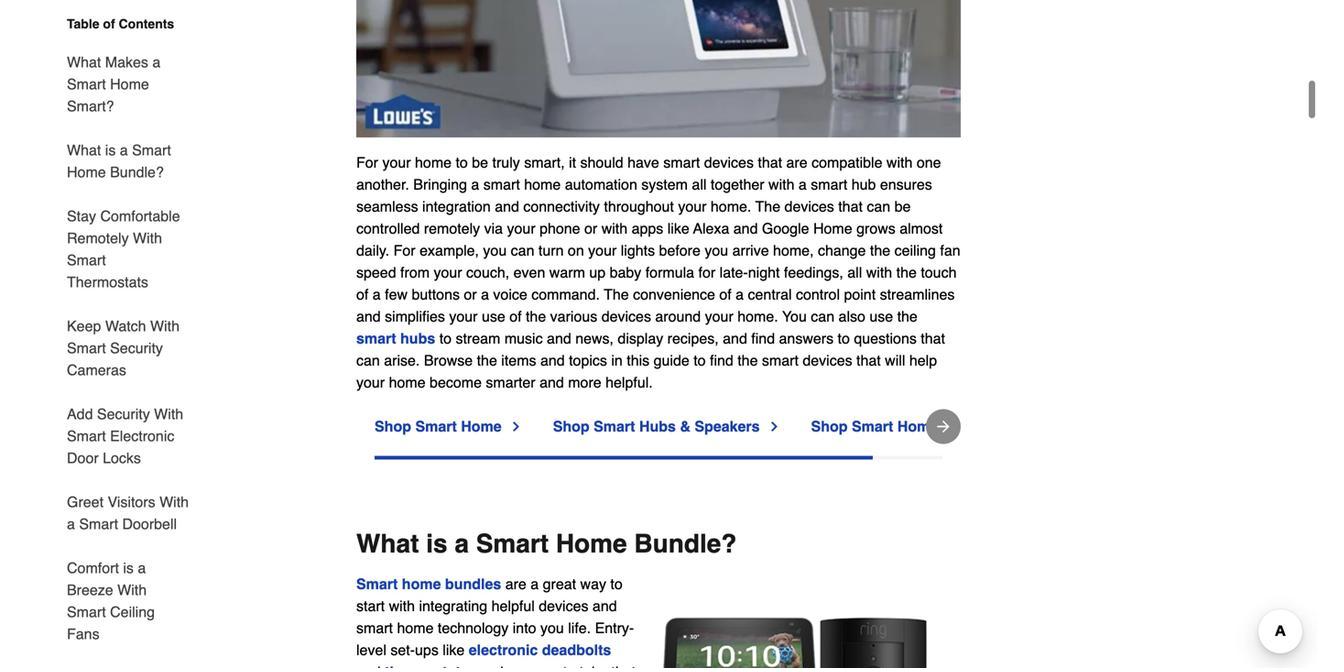 Task type: vqa. For each thing, say whether or not it's contained in the screenshot.
fifth 00
no



Task type: describe. For each thing, give the bounding box(es) containing it.
will
[[885, 352, 906, 369]]

and up arrive
[[734, 220, 758, 237]]

devices up display
[[602, 308, 651, 325]]

night
[[748, 264, 780, 281]]

simplifies
[[385, 308, 445, 325]]

0 vertical spatial the
[[756, 198, 781, 215]]

of down speed
[[356, 286, 369, 303]]

smart inside stay comfortable remotely with smart thermostats
[[67, 252, 106, 268]]

with inside are a great way to start with integrating helpful devices and smart home technology into you life. entry- level set-ups like
[[389, 598, 415, 615]]

your up recipes,
[[705, 308, 734, 325]]

1 horizontal spatial or
[[585, 220, 598, 237]]

your up alexa
[[678, 198, 707, 215]]

bundles
[[445, 576, 501, 593]]

home left bundles
[[898, 418, 939, 435]]

table of contents element
[[52, 15, 190, 668]]

smart inside comfort is a breeze with smart ceiling fans
[[67, 603, 106, 620]]

ceiling
[[895, 242, 936, 259]]

phone
[[540, 220, 581, 237]]

home up integrating
[[402, 576, 441, 593]]

smart,
[[524, 154, 565, 171]]

home inside for your home to be truly smart, it should have smart devices that are compatible with one another. bringing a smart home automation system all together with a smart hub ensures seamless integration and connectivity throughout your home. the devices that can be controlled remotely via your phone or with apps like alexa and google home grows almost daily. for example, you can turn on your lights before you arrive home, change the ceiling fan speed from your couch, even warm up baby formula for late-night feedings, all with the touch of a few buttons or a voice command. the convenience of a central control point streamlines and simplifies your use of the various devices around your home. you can also use the smart hubs
[[814, 220, 853, 237]]

bundles
[[943, 418, 1000, 435]]

1 horizontal spatial for
[[394, 242, 416, 259]]

the up music
[[526, 308, 546, 325]]

shop for shop smart home bundles
[[811, 418, 848, 435]]

&
[[680, 418, 691, 435]]

shop smart home bundles
[[811, 418, 1000, 435]]

life.
[[568, 620, 591, 637]]

helpful.
[[606, 374, 653, 391]]

convenience
[[633, 286, 716, 303]]

greet visitors with a smart doorbell link
[[67, 480, 190, 546]]

1 vertical spatial home.
[[738, 308, 779, 325]]

what makes a smart home smart? link
[[67, 40, 190, 128]]

few
[[385, 286, 408, 303]]

a up integration
[[471, 176, 480, 193]]

what for what is a smart home bundle? link
[[67, 142, 101, 159]]

control
[[796, 286, 840, 303]]

what is a smart home bundle? link
[[67, 128, 190, 194]]

smart up arise.
[[356, 330, 396, 347]]

google
[[762, 220, 810, 237]]

are a great way to start with integrating helpful devices and smart home technology into you life. entry- level set-ups like
[[356, 576, 634, 659]]

home down smart,
[[524, 176, 561, 193]]

items
[[502, 352, 537, 369]]

formula
[[646, 264, 695, 281]]

keep watch with smart security cameras link
[[67, 304, 190, 392]]

the down ceiling
[[897, 264, 917, 281]]

your up the up
[[588, 242, 617, 259]]

browse
[[424, 352, 473, 369]]

connectivity
[[524, 198, 600, 215]]

home down the become
[[461, 418, 502, 435]]

bringing
[[414, 176, 467, 193]]

around
[[656, 308, 701, 325]]

speed
[[356, 264, 396, 281]]

a up google
[[799, 176, 807, 193]]

late-
[[720, 264, 748, 281]]

with up lights
[[602, 220, 628, 237]]

you inside are a great way to start with integrating helpful devices and smart home technology into you life. entry- level set-ups like
[[541, 620, 564, 637]]

like inside for your home to be truly smart, it should have smart devices that are compatible with one another. bringing a smart home automation system all together with a smart hub ensures seamless integration and connectivity throughout your home. the devices that can be controlled remotely via your phone or with apps like alexa and google home grows almost daily. for example, you can turn on your lights before you arrive home, change the ceiling fan speed from your couch, even warm up baby formula for late-night feedings, all with the touch of a few buttons or a voice command. the convenience of a central control point streamlines and simplifies your use of the various devices around your home. you can also use the smart hubs
[[668, 220, 690, 237]]

devices inside "to stream music and news, display recipes, and find answers to questions that can arise. browse the items and topics in this guide to find the smart devices that will help your home become smarter and more helpful."
[[803, 352, 853, 369]]

keep watch with smart security cameras
[[67, 318, 180, 378]]

remotely
[[67, 230, 129, 246]]

that down hub
[[839, 198, 863, 215]]

and right items
[[541, 352, 565, 369]]

a inside greet visitors with a smart doorbell
[[67, 515, 75, 532]]

to inside for your home to be truly smart, it should have smart devices that are compatible with one another. bringing a smart home automation system all together with a smart hub ensures seamless integration and connectivity throughout your home. the devices that can be controlled remotely via your phone or with apps like alexa and google home grows almost daily. for example, you can turn on your lights before you arrive home, change the ceiling fan speed from your couch, even warm up baby formula for late-night feedings, all with the touch of a few buttons or a voice command. the convenience of a central control point streamlines and simplifies your use of the various devices around your home. you can also use the smart hubs
[[456, 154, 468, 171]]

shop smart hubs & speakers
[[553, 418, 760, 435]]

comfortable
[[100, 208, 180, 225]]

automation
[[565, 176, 638, 193]]

1 vertical spatial what is a smart home bundle?
[[356, 529, 737, 559]]

comfort
[[67, 559, 119, 576]]

1 use from the left
[[482, 308, 506, 325]]

help
[[910, 352, 937, 369]]

fans
[[67, 625, 99, 642]]

1 horizontal spatial find
[[752, 330, 775, 347]]

electronic deadbolts link
[[469, 642, 611, 659]]

a inside what makes a smart home smart?
[[152, 54, 161, 71]]

set-
[[391, 642, 415, 659]]

the down grows
[[870, 242, 891, 259]]

grows
[[857, 220, 896, 237]]

can up "even" at the top left of the page
[[511, 242, 535, 259]]

change
[[818, 242, 866, 259]]

can inside "to stream music and news, display recipes, and find answers to questions that can arise. browse the items and topics in this guide to find the smart devices that will help your home become smarter and more helpful."
[[356, 352, 380, 369]]

smart down truly
[[484, 176, 520, 193]]

table of contents
[[67, 16, 174, 31]]

shop smart home bundles link
[[811, 416, 1022, 438]]

remotely
[[424, 220, 480, 237]]

stay comfortable remotely with smart thermostats link
[[67, 194, 190, 304]]

what is a smart home bundle? inside table of contents element
[[67, 142, 171, 181]]

touch
[[921, 264, 957, 281]]

a down late-
[[736, 286, 744, 303]]

0 horizontal spatial you
[[483, 242, 507, 259]]

a ring alarm pro smart home bundle with hub, indoor camera, keypad and sensors. image
[[659, 573, 961, 668]]

what makes a smart home smart?
[[67, 54, 161, 115]]

hubs
[[640, 418, 676, 435]]

your up stream
[[449, 308, 478, 325]]

home up bringing
[[415, 154, 452, 171]]

your up another.
[[383, 154, 411, 171]]

in
[[612, 352, 623, 369]]

to down the also
[[838, 330, 850, 347]]

your right via
[[507, 220, 536, 237]]

start
[[356, 598, 385, 615]]

alexa
[[693, 220, 730, 237]]

chevron right image for shop smart hubs & speakers
[[767, 419, 782, 434]]

and left more
[[540, 374, 564, 391]]

your inside "to stream music and news, display recipes, and find answers to questions that can arise. browse the items and topics in this guide to find the smart devices that will help your home become smarter and more helpful."
[[356, 374, 385, 391]]

a down "couch,"
[[481, 286, 489, 303]]

one
[[917, 154, 942, 171]]

smart down the become
[[415, 418, 457, 435]]

baby
[[610, 264, 642, 281]]

from
[[400, 264, 430, 281]]

guide
[[654, 352, 690, 369]]

devices up google
[[785, 198, 835, 215]]

contents
[[119, 16, 174, 31]]

shop for shop smart hubs & speakers
[[553, 418, 590, 435]]

of down late-
[[720, 286, 732, 303]]

bundle? inside what is a smart home bundle?
[[110, 164, 164, 181]]

a inside comfort is a breeze with smart ceiling fans
[[138, 559, 146, 576]]

the up 'speakers'
[[738, 352, 758, 369]]

even
[[514, 264, 546, 281]]

devices inside are a great way to start with integrating helpful devices and smart home technology into you life. entry- level set-ups like
[[539, 598, 589, 615]]

recipes,
[[668, 330, 719, 347]]

a up bundles
[[455, 529, 469, 559]]

shop smart home link
[[375, 416, 524, 438]]

smart?
[[67, 98, 114, 115]]

can up grows
[[867, 198, 891, 215]]

1 vertical spatial be
[[895, 198, 911, 215]]

your down the example,
[[434, 264, 462, 281]]

have
[[628, 154, 660, 171]]

comfort is a breeze with smart ceiling fans link
[[67, 546, 190, 656]]

locks
[[103, 449, 141, 466]]

can down control
[[811, 308, 835, 325]]

home inside are a great way to start with integrating helpful devices and smart home technology into you life. entry- level set-ups like
[[397, 620, 434, 637]]

the down streamlines
[[898, 308, 918, 325]]

add security with smart electronic door locks link
[[67, 392, 190, 480]]

buttons
[[412, 286, 460, 303]]

and up via
[[495, 198, 519, 215]]

greet visitors with a smart doorbell
[[67, 493, 189, 532]]

stay
[[67, 208, 96, 225]]

devices up together
[[704, 154, 754, 171]]

entry-
[[595, 620, 634, 637]]

smart inside what is a smart home bundle?
[[132, 142, 171, 159]]

truly
[[493, 154, 520, 171]]

what for what makes a smart home smart? link at the top left of the page
[[67, 54, 101, 71]]

with inside stay comfortable remotely with smart thermostats
[[133, 230, 162, 246]]

with right together
[[769, 176, 795, 193]]

almost
[[900, 220, 943, 237]]

visitors
[[108, 493, 155, 510]]

and up smart hubs link at the left
[[356, 308, 381, 325]]

is for comfort is a breeze with smart ceiling fans link
[[123, 559, 134, 576]]

smart down will
[[852, 418, 894, 435]]

stream
[[456, 330, 501, 347]]

smart inside "to stream music and news, display recipes, and find answers to questions that can arise. browse the items and topics in this guide to find the smart devices that will help your home become smarter and more helpful."
[[762, 352, 799, 369]]

add security with smart electronic door locks
[[67, 405, 183, 466]]



Task type: locate. For each thing, give the bounding box(es) containing it.
to down recipes,
[[694, 352, 706, 369]]

1 horizontal spatial are
[[787, 154, 808, 171]]

chevron right image down 'smarter'
[[509, 419, 524, 434]]

with down comfortable
[[133, 230, 162, 246]]

smart inside the keep watch with smart security cameras
[[67, 340, 106, 356]]

0 horizontal spatial chevron right image
[[509, 419, 524, 434]]

with up point
[[867, 264, 893, 281]]

via
[[484, 220, 503, 237]]

with for security
[[154, 405, 183, 422]]

3 shop from the left
[[811, 418, 848, 435]]

level
[[356, 642, 387, 659]]

2 use from the left
[[870, 308, 894, 325]]

0 vertical spatial bundle?
[[110, 164, 164, 181]]

chevron right image inside shop smart home link
[[509, 419, 524, 434]]

scrollbar
[[375, 456, 873, 460]]

and
[[495, 198, 519, 215], [734, 220, 758, 237], [356, 308, 381, 325], [547, 330, 572, 347], [723, 330, 748, 347], [541, 352, 565, 369], [540, 374, 564, 391], [593, 598, 617, 615]]

1 shop from the left
[[375, 418, 411, 435]]

security inside the keep watch with smart security cameras
[[110, 340, 163, 356]]

are inside are a great way to start with integrating helpful devices and smart home technology into you life. entry- level set-ups like
[[506, 576, 527, 593]]

1 horizontal spatial what is a smart home bundle?
[[356, 529, 737, 559]]

into
[[513, 620, 537, 637]]

news,
[[576, 330, 614, 347]]

shop down arise.
[[375, 418, 411, 435]]

to inside are a great way to start with integrating helpful devices and smart home technology into you life. entry- level set-ups like
[[611, 576, 623, 593]]

be left truly
[[472, 154, 488, 171]]

1 vertical spatial for
[[394, 242, 416, 259]]

with for watch
[[150, 318, 180, 334]]

table
[[67, 16, 99, 31]]

0 horizontal spatial find
[[710, 352, 734, 369]]

home up stay
[[67, 164, 106, 181]]

or right phone
[[585, 220, 598, 237]]

controlled
[[356, 220, 420, 237]]

a left great
[[531, 576, 539, 593]]

0 vertical spatial like
[[668, 220, 690, 237]]

shop smart home
[[375, 418, 502, 435]]

you
[[483, 242, 507, 259], [705, 242, 729, 259], [541, 620, 564, 637]]

the
[[756, 198, 781, 215], [604, 286, 629, 303]]

the up google
[[756, 198, 781, 215]]

with right start
[[389, 598, 415, 615]]

0 vertical spatial what
[[67, 54, 101, 71]]

is up smart home bundles link
[[426, 529, 448, 559]]

1 horizontal spatial you
[[541, 620, 564, 637]]

your
[[383, 154, 411, 171], [678, 198, 707, 215], [507, 220, 536, 237], [588, 242, 617, 259], [434, 264, 462, 281], [449, 308, 478, 325], [705, 308, 734, 325], [356, 374, 385, 391]]

smart up system
[[664, 154, 700, 171]]

a down what makes a smart home smart? link at the top left of the page
[[120, 142, 128, 159]]

0 horizontal spatial shop
[[375, 418, 411, 435]]

warm
[[550, 264, 585, 281]]

you up electronic deadbolts link
[[541, 620, 564, 637]]

a inside what is a smart home bundle?
[[120, 142, 128, 159]]

is inside comfort is a breeze with smart ceiling fans
[[123, 559, 134, 576]]

0 horizontal spatial use
[[482, 308, 506, 325]]

ensures
[[880, 176, 933, 193]]

0 horizontal spatial be
[[472, 154, 488, 171]]

like
[[668, 220, 690, 237], [443, 642, 465, 659]]

watch
[[105, 318, 146, 334]]

2 horizontal spatial shop
[[811, 418, 848, 435]]

chevron right image for shop smart home
[[509, 419, 524, 434]]

technology
[[438, 620, 509, 637]]

couch,
[[466, 264, 510, 281]]

smart down the keep at the left
[[67, 340, 106, 356]]

0 horizontal spatial or
[[464, 286, 477, 303]]

smart inside add security with smart electronic door locks
[[67, 427, 106, 444]]

0 vertical spatial for
[[356, 154, 378, 171]]

0 vertical spatial all
[[692, 176, 707, 193]]

home inside what is a smart home bundle?
[[67, 164, 106, 181]]

2 shop from the left
[[553, 418, 590, 435]]

another.
[[356, 176, 409, 193]]

with up "electronic"
[[154, 405, 183, 422]]

1 horizontal spatial the
[[756, 198, 781, 215]]

with right "watch" on the left of the page
[[150, 318, 180, 334]]

home. down central on the top right
[[738, 308, 779, 325]]

1 vertical spatial what
[[67, 142, 101, 159]]

a inside are a great way to start with integrating helpful devices and smart home technology into you life. entry- level set-ups like
[[531, 576, 539, 593]]

home inside what makes a smart home smart?
[[110, 76, 149, 93]]

1 horizontal spatial chevron right image
[[767, 419, 782, 434]]

0 horizontal spatial are
[[506, 576, 527, 593]]

various
[[550, 308, 598, 325]]

0 horizontal spatial is
[[105, 142, 116, 159]]

music
[[505, 330, 543, 347]]

0 horizontal spatial like
[[443, 642, 465, 659]]

find
[[752, 330, 775, 347], [710, 352, 734, 369]]

smart
[[67, 76, 106, 93], [132, 142, 171, 159], [67, 252, 106, 268], [67, 340, 106, 356], [415, 418, 457, 435], [594, 418, 635, 435], [852, 418, 894, 435], [67, 427, 106, 444], [79, 515, 118, 532], [476, 529, 549, 559], [356, 576, 398, 593], [67, 603, 106, 620]]

1 vertical spatial the
[[604, 286, 629, 303]]

to
[[456, 154, 468, 171], [440, 330, 452, 347], [838, 330, 850, 347], [694, 352, 706, 369], [611, 576, 623, 593]]

home
[[415, 154, 452, 171], [524, 176, 561, 193], [389, 374, 426, 391], [402, 576, 441, 593], [397, 620, 434, 637]]

integrating
[[419, 598, 488, 615]]

0 vertical spatial what is a smart home bundle?
[[67, 142, 171, 181]]

questions
[[854, 330, 917, 347]]

seamless
[[356, 198, 418, 215]]

chevron right image
[[509, 419, 524, 434], [767, 419, 782, 434]]

streamlines
[[880, 286, 955, 303]]

thermostats
[[67, 274, 148, 290]]

shop for shop smart home
[[375, 418, 411, 435]]

the down stream
[[477, 352, 497, 369]]

is for what is a smart home bundle? link
[[105, 142, 116, 159]]

is right "comfort"
[[123, 559, 134, 576]]

1 vertical spatial or
[[464, 286, 477, 303]]

smart down 'compatible'
[[811, 176, 848, 193]]

deadbolts
[[542, 642, 611, 659]]

should
[[581, 154, 624, 171]]

you down alexa
[[705, 242, 729, 259]]

of down voice
[[510, 308, 522, 325]]

home. down together
[[711, 198, 752, 215]]

for up 'from'
[[394, 242, 416, 259]]

1 vertical spatial find
[[710, 352, 734, 369]]

voice
[[493, 286, 528, 303]]

security down "watch" on the left of the page
[[110, 340, 163, 356]]

0 vertical spatial or
[[585, 220, 598, 237]]

smart up comfortable
[[132, 142, 171, 159]]

and up entry-
[[593, 598, 617, 615]]

like up before
[[668, 220, 690, 237]]

can
[[867, 198, 891, 215], [511, 242, 535, 259], [811, 308, 835, 325], [356, 352, 380, 369]]

1 vertical spatial bundle?
[[634, 529, 737, 559]]

what inside what makes a smart home smart?
[[67, 54, 101, 71]]

shop down 'answers'
[[811, 418, 848, 435]]

arrive
[[733, 242, 769, 259]]

you
[[783, 308, 807, 325]]

answers
[[779, 330, 834, 347]]

smart inside what makes a smart home smart?
[[67, 76, 106, 93]]

0 vertical spatial find
[[752, 330, 775, 347]]

1 vertical spatial are
[[506, 576, 527, 593]]

0 horizontal spatial all
[[692, 176, 707, 193]]

of right table
[[103, 16, 115, 31]]

to up the browse
[[440, 330, 452, 347]]

ups
[[415, 642, 439, 659]]

cameras
[[67, 361, 126, 378]]

compatible
[[812, 154, 883, 171]]

is down smart?
[[105, 142, 116, 159]]

2 vertical spatial what
[[356, 529, 419, 559]]

0 vertical spatial is
[[105, 142, 116, 159]]

smart left hubs
[[594, 418, 635, 435]]

for up another.
[[356, 154, 378, 171]]

2 horizontal spatial you
[[705, 242, 729, 259]]

that left will
[[857, 352, 881, 369]]

smart up fans
[[67, 603, 106, 620]]

more
[[568, 374, 602, 391]]

1 horizontal spatial be
[[895, 198, 911, 215]]

home down arise.
[[389, 374, 426, 391]]

find left 'answers'
[[752, 330, 775, 347]]

a right makes
[[152, 54, 161, 71]]

of inside table of contents element
[[103, 16, 115, 31]]

0 vertical spatial be
[[472, 154, 488, 171]]

apps
[[632, 220, 664, 237]]

0 horizontal spatial the
[[604, 286, 629, 303]]

use up stream
[[482, 308, 506, 325]]

chevron right image inside shop smart hubs & speakers link
[[767, 419, 782, 434]]

smart down remotely
[[67, 252, 106, 268]]

0 vertical spatial home.
[[711, 198, 752, 215]]

1 horizontal spatial like
[[668, 220, 690, 237]]

home up ups
[[397, 620, 434, 637]]

add
[[67, 405, 93, 422]]

for
[[356, 154, 378, 171], [394, 242, 416, 259]]

command.
[[532, 286, 600, 303]]

with inside greet visitors with a smart doorbell
[[160, 493, 189, 510]]

way
[[581, 576, 607, 593]]

with inside the keep watch with smart security cameras
[[150, 318, 180, 334]]

integration
[[422, 198, 491, 215]]

2 vertical spatial is
[[123, 559, 134, 576]]

are up helpful
[[506, 576, 527, 593]]

system
[[642, 176, 688, 193]]

great
[[543, 576, 576, 593]]

security inside add security with smart electronic door locks
[[97, 405, 150, 422]]

central
[[748, 286, 792, 303]]

arrow right image
[[935, 418, 953, 436]]

smart inside are a great way to start with integrating helpful devices and smart home technology into you life. entry- level set-ups like
[[356, 620, 393, 637]]

smarter
[[486, 374, 536, 391]]

with inside add security with smart electronic door locks
[[154, 405, 183, 422]]

security
[[110, 340, 163, 356], [97, 405, 150, 422]]

up
[[590, 264, 606, 281]]

what is a smart home bundle? up comfortable
[[67, 142, 171, 181]]

like inside are a great way to start with integrating helpful devices and smart home technology into you life. entry- level set-ups like
[[443, 642, 465, 659]]

find down recipes,
[[710, 352, 734, 369]]

is inside what is a smart home bundle?
[[105, 142, 116, 159]]

a video showing the qualities of the google nest hub max. image
[[356, 0, 961, 137]]

smart up start
[[356, 576, 398, 593]]

is
[[105, 142, 116, 159], [426, 529, 448, 559], [123, 559, 134, 576]]

1 vertical spatial is
[[426, 529, 448, 559]]

breeze
[[67, 581, 113, 598]]

also
[[839, 308, 866, 325]]

with inside comfort is a breeze with smart ceiling fans
[[117, 581, 147, 598]]

0 horizontal spatial for
[[356, 154, 378, 171]]

your down arise.
[[356, 374, 385, 391]]

home.
[[711, 198, 752, 215], [738, 308, 779, 325]]

ceiling
[[110, 603, 155, 620]]

1 horizontal spatial shop
[[553, 418, 590, 435]]

a
[[152, 54, 161, 71], [120, 142, 128, 159], [471, 176, 480, 193], [799, 176, 807, 193], [373, 286, 381, 303], [481, 286, 489, 303], [736, 286, 744, 303], [67, 515, 75, 532], [455, 529, 469, 559], [138, 559, 146, 576], [531, 576, 539, 593]]

0 vertical spatial are
[[787, 154, 808, 171]]

and inside are a great way to start with integrating helpful devices and smart home technology into you life. entry- level set-ups like
[[593, 598, 617, 615]]

smart up bundles
[[476, 529, 549, 559]]

0 vertical spatial security
[[110, 340, 163, 356]]

home down makes
[[110, 76, 149, 93]]

keep
[[67, 318, 101, 334]]

devices down great
[[539, 598, 589, 615]]

1 horizontal spatial bundle?
[[634, 529, 737, 559]]

feedings,
[[784, 264, 844, 281]]

0 horizontal spatial what is a smart home bundle?
[[67, 142, 171, 181]]

what up smart home bundles link
[[356, 529, 419, 559]]

1 vertical spatial security
[[97, 405, 150, 422]]

1 chevron right image from the left
[[509, 419, 524, 434]]

be down ensures
[[895, 198, 911, 215]]

all up point
[[848, 264, 863, 281]]

what
[[67, 54, 101, 71], [67, 142, 101, 159], [356, 529, 419, 559]]

1 vertical spatial all
[[848, 264, 863, 281]]

are left 'compatible'
[[787, 154, 808, 171]]

0 horizontal spatial bundle?
[[110, 164, 164, 181]]

or down "couch,"
[[464, 286, 477, 303]]

with up ensures
[[887, 154, 913, 171]]

fan
[[941, 242, 961, 259]]

2 chevron right image from the left
[[767, 419, 782, 434]]

speakers
[[695, 418, 760, 435]]

smart up smart?
[[67, 76, 106, 93]]

home inside "to stream music and news, display recipes, and find answers to questions that can arise. browse the items and topics in this guide to find the smart devices that will help your home become smarter and more helpful."
[[389, 374, 426, 391]]

are inside for your home to be truly smart, it should have smart devices that are compatible with one another. bringing a smart home automation system all together with a smart hub ensures seamless integration and connectivity throughout your home. the devices that can be controlled remotely via your phone or with apps like alexa and google home grows almost daily. for example, you can turn on your lights before you arrive home, change the ceiling fan speed from your couch, even warm up baby formula for late-night feedings, all with the touch of a few buttons or a voice command. the convenience of a central control point streamlines and simplifies your use of the various devices around your home. you can also use the smart hubs
[[787, 154, 808, 171]]

smart down greet
[[79, 515, 118, 532]]

and down various
[[547, 330, 572, 347]]

home up 'way'
[[556, 529, 627, 559]]

smart inside greet visitors with a smart doorbell
[[79, 515, 118, 532]]

a left few
[[373, 286, 381, 303]]

can left arise.
[[356, 352, 380, 369]]

for your home to be truly smart, it should have smart devices that are compatible with one another. bringing a smart home automation system all together with a smart hub ensures seamless integration and connectivity throughout your home. the devices that can be controlled remotely via your phone or with apps like alexa and google home grows almost daily. for example, you can turn on your lights before you arrive home, change the ceiling fan speed from your couch, even warm up baby formula for late-night feedings, all with the touch of a few buttons or a voice command. the convenience of a central control point streamlines and simplifies your use of the various devices around your home. you can also use the smart hubs
[[356, 154, 961, 347]]

2 horizontal spatial is
[[426, 529, 448, 559]]

1 horizontal spatial use
[[870, 308, 894, 325]]

and right recipes,
[[723, 330, 748, 347]]

smart up level
[[356, 620, 393, 637]]

what inside what is a smart home bundle?
[[67, 142, 101, 159]]

1 vertical spatial like
[[443, 642, 465, 659]]

what down table
[[67, 54, 101, 71]]

turn
[[539, 242, 564, 259]]

devices down 'answers'
[[803, 352, 853, 369]]

lights
[[621, 242, 655, 259]]

together
[[711, 176, 765, 193]]

1 horizontal spatial is
[[123, 559, 134, 576]]

with for visitors
[[160, 493, 189, 510]]

this
[[627, 352, 650, 369]]

to stream music and news, display recipes, and find answers to questions that can arise. browse the items and topics in this guide to find the smart devices that will help your home become smarter and more helpful.
[[356, 330, 946, 391]]

smart up door
[[67, 427, 106, 444]]

helpful
[[492, 598, 535, 615]]

1 horizontal spatial all
[[848, 264, 863, 281]]

that up help
[[921, 330, 946, 347]]

that up together
[[758, 154, 783, 171]]

comfort is a breeze with smart ceiling fans
[[67, 559, 155, 642]]



